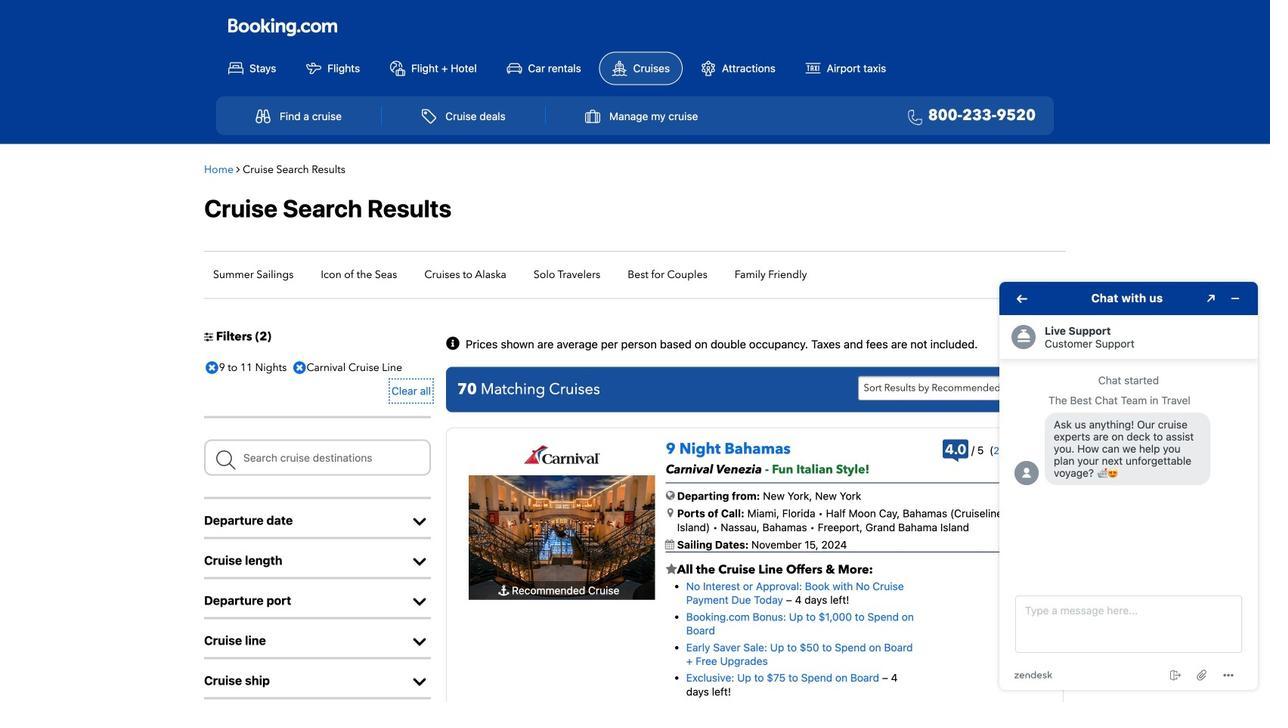 Task type: describe. For each thing, give the bounding box(es) containing it.
star image
[[666, 564, 677, 576]]

calendar image
[[665, 540, 674, 550]]

carnival cruise line image
[[524, 445, 601, 465]]

sliders image
[[204, 332, 213, 342]]

times circle image
[[202, 357, 222, 379]]

prices shown are average per person based on double occupancy. taxes and fees are not included. element
[[466, 339, 978, 350]]

Search cruise destinations text field
[[204, 440, 431, 476]]

carnival venezia image
[[469, 476, 656, 600]]

4 chevron down image from the top
[[408, 675, 431, 690]]

travel menu navigation
[[216, 97, 1054, 135]]

map marker image
[[668, 508, 674, 519]]

2 chevron down image from the top
[[408, 555, 431, 570]]

times circle image
[[290, 357, 310, 379]]

info label image
[[446, 337, 463, 352]]



Task type: vqa. For each thing, say whether or not it's contained in the screenshot.
Paul Gauguin Cruises from $ 3,530
no



Task type: locate. For each thing, give the bounding box(es) containing it.
None field
[[204, 440, 431, 476]]

1 chevron down image from the top
[[408, 515, 431, 530]]

anchor image
[[499, 586, 509, 596]]

angle right image
[[236, 164, 240, 175]]

globe image
[[666, 490, 675, 501]]

main content
[[197, 152, 1074, 703]]

3 chevron down image from the top
[[408, 635, 431, 650]]

chevron down image
[[408, 515, 431, 530], [408, 555, 431, 570], [408, 635, 431, 650], [408, 675, 431, 690]]

chevron down image
[[408, 595, 431, 610]]

booking.com home image
[[228, 17, 337, 38]]



